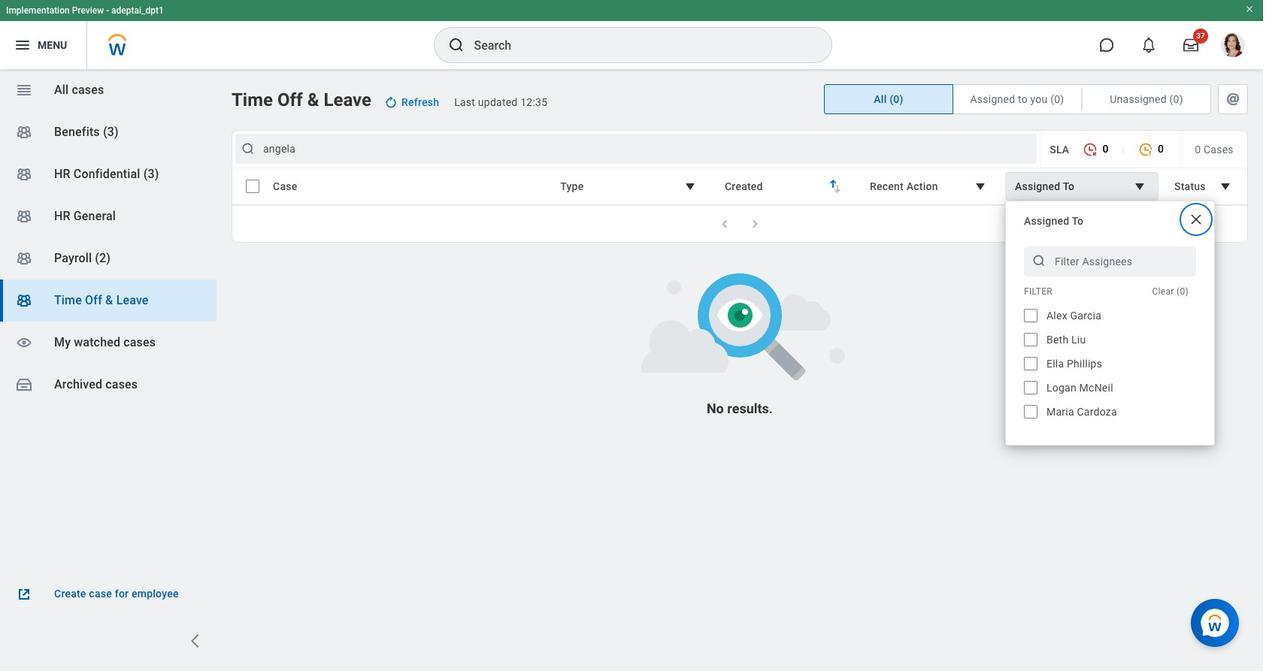 Task type: vqa. For each thing, say whether or not it's contained in the screenshot.
left list
yes



Task type: locate. For each thing, give the bounding box(es) containing it.
contact card matrix manager image inside "payroll (2)" link
[[15, 250, 33, 268]]

hr left general
[[54, 209, 70, 223]]

last
[[454, 96, 475, 108]]

0 button left |
[[1075, 135, 1116, 164]]

type button
[[551, 172, 709, 201]]

1 vertical spatial assigned to
[[1024, 215, 1084, 227]]

logan mcneil
[[1046, 382, 1113, 394]]

maria
[[1046, 406, 1074, 418]]

no results.
[[707, 401, 773, 417]]

1 caret down image from the left
[[681, 177, 699, 195]]

caret down image for type
[[681, 177, 699, 195]]

0
[[1102, 143, 1108, 155], [1158, 143, 1164, 155], [1195, 143, 1201, 155]]

payroll
[[54, 251, 92, 265]]

1 horizontal spatial &
[[307, 89, 319, 111]]

unassigned (0)
[[1110, 93, 1183, 105]]

recent
[[870, 180, 904, 192]]

1 hr from the top
[[54, 167, 70, 181]]

1 horizontal spatial off
[[277, 89, 303, 111]]

time
[[232, 89, 273, 111], [54, 293, 82, 307]]

leave
[[324, 89, 371, 111], [116, 293, 149, 307]]

contact card matrix manager image left payroll
[[15, 250, 33, 268]]

to
[[1063, 180, 1075, 192], [1072, 215, 1084, 227]]

caret down image down clock exclamation image
[[1131, 177, 1149, 195]]

1 0 from the left
[[1102, 143, 1108, 155]]

ella
[[1046, 358, 1064, 370]]

0 vertical spatial time
[[232, 89, 273, 111]]

contact card matrix manager image inside benefits (3) link
[[15, 123, 33, 141]]

create case for employee link
[[15, 586, 201, 604]]

caret down image
[[971, 177, 989, 195]]

assigned to dialog
[[1005, 201, 1215, 446]]

ext link image
[[15, 586, 33, 604]]

hr for hr confidential (3)
[[54, 167, 70, 181]]

2 vertical spatial assigned
[[1024, 215, 1069, 227]]

all inside list
[[54, 83, 69, 97]]

1 horizontal spatial list
[[1024, 307, 1196, 421]]

4 contact card matrix manager image from the top
[[15, 292, 33, 310]]

to down assigned to button
[[1072, 215, 1084, 227]]

assigned down assigned to button
[[1024, 215, 1069, 227]]

0 horizontal spatial &
[[105, 293, 113, 307]]

0 horizontal spatial 0 button
[[1075, 135, 1116, 164]]

leave inside list
[[116, 293, 149, 307]]

2 horizontal spatial 0
[[1195, 143, 1201, 155]]

0 horizontal spatial time
[[54, 293, 82, 307]]

payroll (2)
[[54, 251, 111, 265]]

0 vertical spatial cases
[[72, 83, 104, 97]]

inbox large image
[[1183, 38, 1198, 53]]

(3) right benefits
[[103, 125, 119, 139]]

tab list
[[824, 84, 1248, 114]]

hr right contact card matrix manager icon
[[54, 167, 70, 181]]

0 horizontal spatial all
[[54, 83, 69, 97]]

search image inside filter by case id, keyword, labels, or people. type label: to find cases with specific labels applied element
[[241, 141, 256, 156]]

chevron right small image
[[747, 217, 762, 232]]

Search Workday  search field
[[474, 29, 800, 62]]

1 horizontal spatial leave
[[324, 89, 371, 111]]

1 contact card matrix manager image from the top
[[15, 123, 33, 141]]

1 vertical spatial &
[[105, 293, 113, 307]]

0 button right |
[[1131, 135, 1171, 164]]

all
[[54, 83, 69, 97], [874, 93, 887, 105]]

2 horizontal spatial caret down image
[[1216, 177, 1234, 195]]

contact card matrix manager image down contact card matrix manager icon
[[15, 207, 33, 226]]

cases for archived cases
[[105, 377, 138, 392]]

filter by case id, keyword, labels, or people. type label: to find cases with specific labels applied element
[[235, 134, 1037, 164]]

grid view image
[[15, 81, 33, 99]]

1 vertical spatial leave
[[116, 293, 149, 307]]

cases right archived
[[105, 377, 138, 392]]

list containing alex garcia
[[1024, 307, 1196, 421]]

(0) for unassigned
[[1169, 93, 1183, 105]]

caret down image inside status button
[[1216, 177, 1234, 195]]

contact card matrix manager image inside time off & leave link
[[15, 292, 33, 310]]

hr
[[54, 167, 70, 181], [54, 209, 70, 223]]

archived cases link
[[0, 364, 217, 406]]

alex
[[1046, 310, 1067, 322]]

maria cardoza
[[1046, 406, 1117, 418]]

37 button
[[1174, 29, 1208, 62]]

2 caret down image from the left
[[1131, 177, 1149, 195]]

0 horizontal spatial off
[[85, 293, 102, 307]]

contact card matrix manager image
[[15, 123, 33, 141], [15, 207, 33, 226], [15, 250, 33, 268], [15, 292, 33, 310]]

tab list containing all (0)
[[824, 84, 1248, 114]]

all (0)
[[874, 93, 903, 105]]

0 vertical spatial hr
[[54, 167, 70, 181]]

2 vertical spatial search image
[[1031, 253, 1046, 268]]

cardoza
[[1077, 406, 1117, 418]]

assigned to
[[1015, 180, 1075, 192], [1024, 215, 1084, 227]]

1 vertical spatial (3)
[[143, 167, 159, 181]]

1 horizontal spatial caret down image
[[1131, 177, 1149, 195]]

0 vertical spatial to
[[1063, 180, 1075, 192]]

sla
[[1050, 143, 1069, 155]]

1 vertical spatial search image
[[241, 141, 256, 156]]

caret down image left created on the right of the page
[[681, 177, 699, 195]]

(0) inside 'button'
[[1169, 93, 1183, 105]]

my watched cases
[[54, 335, 156, 350]]

2 0 from the left
[[1158, 143, 1164, 155]]

cases
[[72, 83, 104, 97], [123, 335, 156, 350], [105, 377, 138, 392]]

1 vertical spatial to
[[1072, 215, 1084, 227]]

all (0) button
[[825, 85, 953, 114]]

chevron left small image
[[717, 217, 732, 232]]

2 vertical spatial cases
[[105, 377, 138, 392]]

cases right watched
[[123, 335, 156, 350]]

(2)
[[95, 251, 111, 265]]

assigned to inside dialog
[[1024, 215, 1084, 227]]

to down sla at top right
[[1063, 180, 1075, 192]]

0 vertical spatial time off & leave
[[232, 89, 371, 111]]

clock x image
[[1083, 142, 1098, 157]]

0 button
[[1075, 135, 1116, 164], [1131, 135, 1171, 164]]

search image inside assigned to dialog
[[1031, 253, 1046, 268]]

assigned
[[970, 93, 1015, 105], [1015, 180, 1060, 192], [1024, 215, 1069, 227]]

Filter by Case ID, Keyword, Labels, or People text field
[[263, 141, 1014, 156]]

2 hr from the top
[[54, 209, 70, 223]]

3 caret down image from the left
[[1216, 177, 1234, 195]]

3 contact card matrix manager image from the top
[[15, 250, 33, 268]]

action
[[906, 180, 938, 192]]

0 right clock exclamation image
[[1158, 143, 1164, 155]]

0 vertical spatial &
[[307, 89, 319, 111]]

search image
[[447, 36, 465, 54], [241, 141, 256, 156], [1031, 253, 1046, 268]]

clear (0) button
[[1145, 282, 1196, 301]]

2 0 button from the left
[[1131, 135, 1171, 164]]

assigned inside dialog
[[1024, 215, 1069, 227]]

0 vertical spatial search image
[[447, 36, 465, 54]]

0 vertical spatial assigned to
[[1015, 180, 1075, 192]]

cases up benefits (3) in the top left of the page
[[72, 83, 104, 97]]

1 horizontal spatial 0
[[1158, 143, 1164, 155]]

0 horizontal spatial time off & leave
[[54, 293, 149, 307]]

0 horizontal spatial (3)
[[103, 125, 119, 139]]

status
[[1174, 180, 1206, 192]]

clear (0)
[[1152, 286, 1189, 297]]

assigned left to
[[970, 93, 1015, 105]]

recent action button
[[860, 172, 999, 201]]

assigned down sla at top right
[[1015, 180, 1060, 192]]

(3)
[[103, 125, 119, 139], [143, 167, 159, 181]]

1 vertical spatial time
[[54, 293, 82, 307]]

caret down image right status
[[1216, 177, 1234, 195]]

clear
[[1152, 286, 1174, 297]]

case
[[89, 588, 112, 600]]

0 horizontal spatial list
[[0, 69, 217, 406]]

assigned to button
[[1005, 172, 1159, 201]]

(3) right confidential
[[143, 167, 159, 181]]

last updated 12:35
[[454, 96, 547, 108]]

contact card matrix manager image up contact card matrix manager icon
[[15, 123, 33, 141]]

caret down image for assigned to
[[1131, 177, 1149, 195]]

0 for clock exclamation image
[[1158, 143, 1164, 155]]

chevron right image
[[186, 632, 204, 650]]

contact card matrix manager image inside hr general link
[[15, 207, 33, 226]]

list
[[0, 69, 217, 406], [1024, 307, 1196, 421]]

2 contact card matrix manager image from the top
[[15, 207, 33, 226]]

menu button
[[0, 21, 87, 69]]

leave left reset icon
[[324, 89, 371, 111]]

1 horizontal spatial search image
[[447, 36, 465, 54]]

0 horizontal spatial 0
[[1102, 143, 1108, 155]]

to inside dialog
[[1072, 215, 1084, 227]]

contact card matrix manager image up visible image
[[15, 292, 33, 310]]

close environment banner image
[[1245, 5, 1254, 14]]

updated
[[478, 96, 518, 108]]

0 horizontal spatial caret down image
[[681, 177, 699, 195]]

adeptai_dpt1
[[111, 5, 164, 16]]

1 vertical spatial assigned
[[1015, 180, 1060, 192]]

caret down image
[[681, 177, 699, 195], [1131, 177, 1149, 195], [1216, 177, 1234, 195]]

1 vertical spatial time off & leave
[[54, 293, 149, 307]]

hr for hr general
[[54, 209, 70, 223]]

contact card matrix manager image for payroll (2)
[[15, 250, 33, 268]]

to inside button
[[1063, 180, 1075, 192]]

unassigned (0) button
[[1083, 85, 1210, 114]]

1 horizontal spatial all
[[874, 93, 887, 105]]

payroll (2) link
[[0, 238, 217, 280]]

1 horizontal spatial time
[[232, 89, 273, 111]]

general
[[74, 209, 116, 223]]

1 vertical spatial hr
[[54, 209, 70, 223]]

0 left the cases
[[1195, 143, 1201, 155]]

reset image
[[383, 95, 398, 110]]

leave down "payroll (2)" link
[[116, 293, 149, 307]]

off
[[277, 89, 303, 111], [85, 293, 102, 307]]

|
[[1122, 143, 1125, 155]]

caret down image inside type button
[[681, 177, 699, 195]]

type
[[560, 180, 584, 192]]

(0)
[[890, 93, 903, 105], [1050, 93, 1064, 105], [1169, 93, 1183, 105], [1177, 286, 1189, 297]]

assigned to down sla at top right
[[1015, 180, 1075, 192]]

(0) inside assigned to dialog
[[1177, 286, 1189, 297]]

search image for filter assignees text field
[[1031, 253, 1046, 268]]

unassigned
[[1110, 93, 1167, 105]]

0 horizontal spatial leave
[[116, 293, 149, 307]]

0 vertical spatial assigned
[[970, 93, 1015, 105]]

1 horizontal spatial 0 button
[[1131, 135, 1171, 164]]

contact card matrix manager image for time off & leave
[[15, 292, 33, 310]]

0 vertical spatial off
[[277, 89, 303, 111]]

results.
[[727, 401, 773, 417]]

clock exclamation image
[[1138, 142, 1153, 157]]

& inside list
[[105, 293, 113, 307]]

&
[[307, 89, 319, 111], [105, 293, 113, 307]]

caret down image inside assigned to button
[[1131, 177, 1149, 195]]

0 horizontal spatial search image
[[241, 141, 256, 156]]

assigned to down assigned to button
[[1024, 215, 1084, 227]]

all inside button
[[874, 93, 887, 105]]

0 right clock x "icon"
[[1102, 143, 1108, 155]]

at tag mention image
[[1224, 90, 1242, 108]]

justify image
[[14, 36, 32, 54]]

2 horizontal spatial search image
[[1031, 253, 1046, 268]]



Task type: describe. For each thing, give the bounding box(es) containing it.
hr general
[[54, 209, 116, 223]]

case
[[273, 180, 297, 192]]

list inside assigned to dialog
[[1024, 307, 1196, 421]]

contact card matrix manager image for benefits (3)
[[15, 123, 33, 141]]

1 horizontal spatial (3)
[[143, 167, 159, 181]]

Filter Assignees text field
[[1024, 247, 1196, 277]]

x image
[[1189, 212, 1204, 227]]

filter
[[1024, 286, 1053, 297]]

(0) for clear
[[1177, 286, 1189, 297]]

you
[[1030, 93, 1048, 105]]

sort down image
[[828, 180, 847, 198]]

hr general link
[[0, 195, 217, 238]]

0 vertical spatial (3)
[[103, 125, 119, 139]]

all for all cases
[[54, 83, 69, 97]]

menu banner
[[0, 0, 1263, 69]]

all for all (0)
[[874, 93, 887, 105]]

search image for filter by case id, keyword, labels, or people text field
[[241, 141, 256, 156]]

for
[[115, 588, 129, 600]]

0 vertical spatial leave
[[324, 89, 371, 111]]

benefits (3)
[[54, 125, 119, 139]]

1 horizontal spatial time off & leave
[[232, 89, 371, 111]]

refresh button
[[377, 90, 448, 114]]

confidential
[[74, 167, 140, 181]]

mcneil
[[1079, 382, 1113, 394]]

contact card matrix manager image
[[15, 165, 33, 183]]

all (0) tab panel
[[232, 130, 1248, 243]]

assigned to inside button
[[1015, 180, 1075, 192]]

menu
[[38, 39, 67, 51]]

logan
[[1046, 382, 1077, 394]]

assigned to you (0)
[[970, 93, 1064, 105]]

all cases
[[54, 83, 104, 97]]

no
[[707, 401, 724, 417]]

hr confidential (3) link
[[0, 153, 217, 195]]

created
[[725, 180, 763, 192]]

create
[[54, 588, 86, 600]]

alex garcia
[[1046, 310, 1101, 322]]

benefits
[[54, 125, 100, 139]]

archived cases
[[54, 377, 138, 392]]

refresh
[[401, 96, 439, 108]]

1 vertical spatial cases
[[123, 335, 156, 350]]

ella phillips
[[1046, 358, 1102, 370]]

create case for employee
[[54, 588, 179, 600]]

status button
[[1165, 172, 1244, 201]]

liu
[[1071, 334, 1086, 346]]

assigned to you (0) button
[[953, 85, 1081, 114]]

visible image
[[15, 334, 33, 352]]

beth
[[1046, 334, 1069, 346]]

archived
[[54, 377, 102, 392]]

employee
[[132, 588, 179, 600]]

recent action
[[870, 180, 938, 192]]

garcia
[[1070, 310, 1101, 322]]

cases for all cases
[[72, 83, 104, 97]]

created button
[[715, 172, 854, 201]]

hr confidential (3)
[[54, 167, 159, 181]]

my watched cases link
[[0, 322, 217, 364]]

implementation
[[6, 5, 70, 16]]

1 0 button from the left
[[1075, 135, 1116, 164]]

to
[[1018, 93, 1028, 105]]

my
[[54, 335, 71, 350]]

cases
[[1204, 143, 1234, 155]]

contact card matrix manager image for hr general
[[15, 207, 33, 226]]

list containing all cases
[[0, 69, 217, 406]]

implementation preview -   adeptai_dpt1
[[6, 5, 164, 16]]

notifications large image
[[1141, 38, 1156, 53]]

watched
[[74, 335, 120, 350]]

(0) for all
[[890, 93, 903, 105]]

sort up image
[[824, 175, 842, 193]]

-
[[106, 5, 109, 16]]

search image for search workday search field
[[447, 36, 465, 54]]

assigned inside all (0) tab panel
[[1015, 180, 1060, 192]]

time off & leave link
[[0, 280, 217, 322]]

time inside list
[[54, 293, 82, 307]]

0 cases
[[1195, 143, 1234, 155]]

benefits (3) link
[[0, 111, 217, 153]]

3 0 from the left
[[1195, 143, 1201, 155]]

caret down image for status
[[1216, 177, 1234, 195]]

inbox image
[[15, 376, 33, 394]]

12:35
[[520, 96, 547, 108]]

1 vertical spatial off
[[85, 293, 102, 307]]

profile logan mcneil image
[[1221, 33, 1245, 60]]

37
[[1196, 32, 1205, 40]]

phillips
[[1067, 358, 1102, 370]]

0 for clock x "icon"
[[1102, 143, 1108, 155]]

all cases link
[[0, 69, 217, 111]]

beth liu
[[1046, 334, 1086, 346]]

preview
[[72, 5, 104, 16]]



